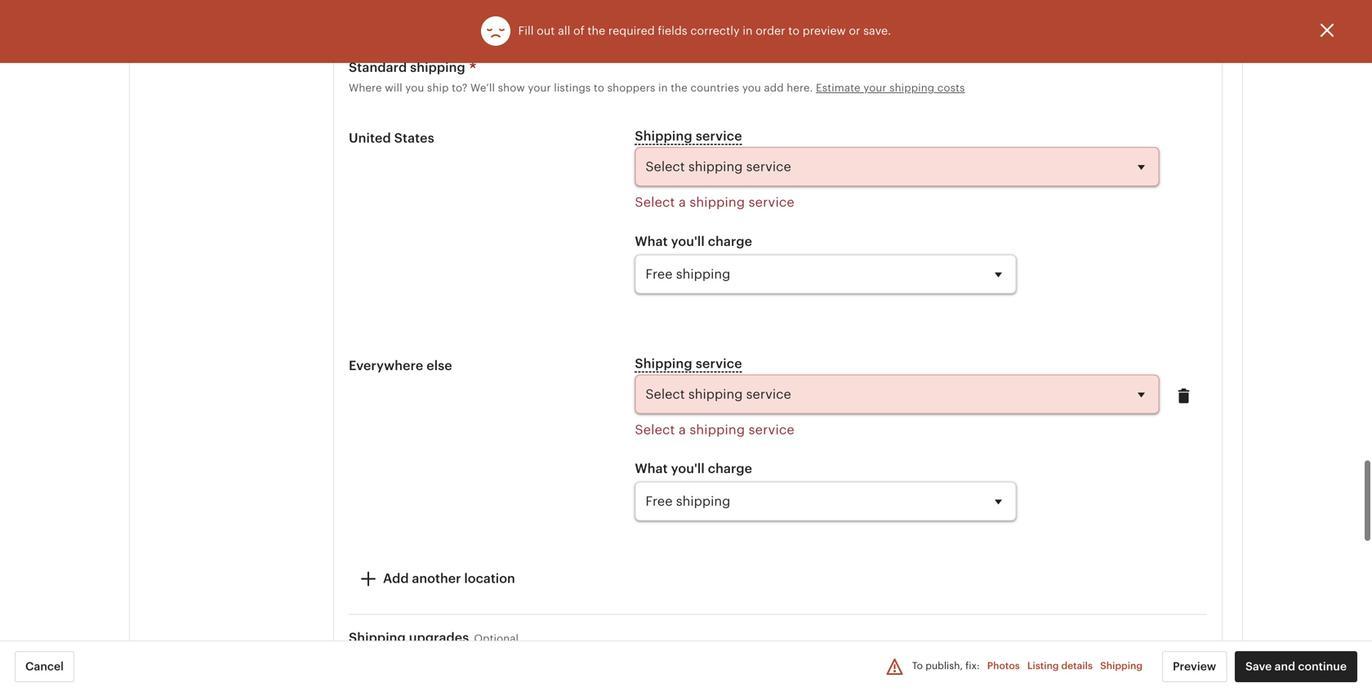 Task type: vqa. For each thing, say whether or not it's contained in the screenshot.
best in Our large shower bundle is our best seller but the x- large is quickly catching up. The regular bunch i
no



Task type: locate. For each thing, give the bounding box(es) containing it.
1 vertical spatial in
[[659, 82, 668, 94]]

continue
[[1299, 660, 1347, 673]]

states
[[394, 131, 434, 145]]

1 vertical spatial the
[[671, 82, 688, 94]]

everywhere
[[349, 358, 424, 373]]

in right the shoppers
[[659, 82, 668, 94]]

where
[[349, 82, 382, 94]]

charge
[[708, 234, 753, 249], [708, 461, 753, 476]]

1 horizontal spatial you
[[743, 82, 761, 94]]

what
[[635, 234, 668, 249], [635, 461, 668, 476]]

2 shipping service button from the top
[[635, 354, 743, 373]]

you'll
[[671, 234, 705, 249], [671, 461, 705, 476]]

what you'll charge
[[635, 234, 753, 249], [635, 461, 753, 476]]

2 shipping service from the top
[[635, 356, 743, 371]]

ship
[[427, 82, 449, 94]]

your right show
[[528, 82, 551, 94]]

0 vertical spatial select a shipping service
[[635, 195, 795, 210]]

2 what from the top
[[635, 461, 668, 476]]

estimate
[[816, 82, 861, 94]]

1 vertical spatial select
[[635, 422, 675, 437]]

what for united states
[[635, 234, 668, 249]]

to publish, fix: photos listing details shipping
[[912, 660, 1143, 671]]

shipping service button for states
[[635, 127, 743, 145]]

where will you ship to? we'll show your listings to shoppers in the countries you add here. estimate your shipping costs
[[349, 82, 965, 94]]

shipping service button for else
[[635, 354, 743, 373]]

shipping service
[[635, 129, 743, 143], [635, 356, 743, 371]]

0 vertical spatial in
[[743, 24, 753, 37]]

to
[[912, 660, 923, 671]]

1 select a shipping service from the top
[[635, 195, 795, 210]]

select for else
[[635, 422, 675, 437]]

1 vertical spatial what
[[635, 461, 668, 476]]

to right order
[[789, 24, 800, 37]]

0 horizontal spatial the
[[588, 24, 606, 37]]

you right will
[[405, 82, 424, 94]]

0 vertical spatial shipping service button
[[635, 127, 743, 145]]

0 vertical spatial the
[[588, 24, 606, 37]]

shipping service for else
[[635, 356, 743, 371]]

1 shipping service button from the top
[[635, 127, 743, 145]]

fill
[[518, 24, 534, 37]]

you left add at right
[[743, 82, 761, 94]]

1 shipping service from the top
[[635, 129, 743, 143]]

1 vertical spatial a
[[679, 422, 686, 437]]

0 vertical spatial what you'll charge
[[635, 234, 753, 249]]

preview
[[1173, 660, 1217, 673]]

2 what you'll charge from the top
[[635, 461, 753, 476]]

0 vertical spatial what
[[635, 234, 668, 249]]

2 a from the top
[[679, 422, 686, 437]]

else
[[427, 358, 452, 373]]

a for states
[[679, 195, 686, 210]]

1 vertical spatial you'll
[[671, 461, 705, 476]]

in
[[743, 24, 753, 37], [659, 82, 668, 94]]

0 vertical spatial you'll
[[671, 234, 705, 249]]

order
[[756, 24, 786, 37]]

1 horizontal spatial to
[[789, 24, 800, 37]]

add another location
[[383, 571, 515, 586]]

shoppers
[[608, 82, 656, 94]]

cancel button
[[15, 651, 74, 682]]

1 vertical spatial select a shipping service
[[635, 422, 795, 437]]

show
[[498, 82, 525, 94]]

0 horizontal spatial your
[[528, 82, 551, 94]]

1 a from the top
[[679, 195, 686, 210]]

the right of
[[588, 24, 606, 37]]

costs
[[938, 82, 965, 94]]

shipping
[[410, 60, 466, 75], [890, 82, 935, 94], [690, 195, 745, 210], [690, 422, 745, 437]]

1 charge from the top
[[708, 234, 753, 249]]

2 you'll from the top
[[671, 461, 705, 476]]

0 vertical spatial a
[[679, 195, 686, 210]]

photos
[[988, 660, 1020, 671]]

add
[[764, 82, 784, 94]]

what for everywhere else
[[635, 461, 668, 476]]

save and continue button
[[1235, 651, 1358, 682]]

service
[[696, 129, 743, 143], [749, 195, 795, 210], [696, 356, 743, 371], [749, 422, 795, 437]]

required
[[609, 24, 655, 37]]

1 horizontal spatial your
[[864, 82, 887, 94]]

2 select from the top
[[635, 422, 675, 437]]

1 vertical spatial shipping service
[[635, 356, 743, 371]]

to
[[789, 24, 800, 37], [594, 82, 605, 94]]

united states
[[349, 131, 434, 145]]

1 select from the top
[[635, 195, 675, 210]]

0 vertical spatial to
[[789, 24, 800, 37]]

0 horizontal spatial to
[[594, 82, 605, 94]]

select a shipping service
[[635, 195, 795, 210], [635, 422, 795, 437]]

publish,
[[926, 660, 963, 671]]

to right listings
[[594, 82, 605, 94]]

1 vertical spatial shipping service button
[[635, 354, 743, 373]]

correctly
[[691, 24, 740, 37]]

1 what you'll charge from the top
[[635, 234, 753, 249]]

you
[[405, 82, 424, 94], [743, 82, 761, 94]]

your right estimate
[[864, 82, 887, 94]]

the
[[588, 24, 606, 37], [671, 82, 688, 94]]

save and continue
[[1246, 660, 1347, 673]]

another
[[412, 571, 461, 586]]

your
[[528, 82, 551, 94], [864, 82, 887, 94]]

1 your from the left
[[528, 82, 551, 94]]

out
[[537, 24, 555, 37]]

1 vertical spatial charge
[[708, 461, 753, 476]]

fix:
[[966, 660, 980, 671]]

1 what from the top
[[635, 234, 668, 249]]

1 vertical spatial what you'll charge
[[635, 461, 753, 476]]

2 your from the left
[[864, 82, 887, 94]]

1 you'll from the top
[[671, 234, 705, 249]]

2 charge from the top
[[708, 461, 753, 476]]

0 vertical spatial shipping service
[[635, 129, 743, 143]]

0 vertical spatial select
[[635, 195, 675, 210]]

shipping service button
[[635, 127, 743, 145], [635, 354, 743, 373]]

shipping
[[635, 129, 693, 143], [635, 356, 693, 371], [349, 631, 406, 645], [1101, 660, 1143, 671]]

cancel
[[25, 660, 64, 673]]

0 horizontal spatial you
[[405, 82, 424, 94]]

to?
[[452, 82, 468, 94]]

all
[[558, 24, 571, 37]]

in left order
[[743, 24, 753, 37]]

2 select a shipping service from the top
[[635, 422, 795, 437]]

countries
[[691, 82, 740, 94]]

the left countries
[[671, 82, 688, 94]]

a
[[679, 195, 686, 210], [679, 422, 686, 437]]

what you'll charge for everywhere else
[[635, 461, 753, 476]]

select
[[635, 195, 675, 210], [635, 422, 675, 437]]

shipping service for states
[[635, 129, 743, 143]]

0 vertical spatial charge
[[708, 234, 753, 249]]

1 vertical spatial to
[[594, 82, 605, 94]]

and
[[1275, 660, 1296, 673]]



Task type: describe. For each thing, give the bounding box(es) containing it.
you'll for everywhere else
[[671, 461, 705, 476]]

listing
[[1028, 660, 1059, 671]]

1 horizontal spatial the
[[671, 82, 688, 94]]

or
[[849, 24, 861, 37]]

everywhere else
[[349, 358, 452, 373]]

2 you from the left
[[743, 82, 761, 94]]

will
[[385, 82, 403, 94]]

1 you from the left
[[405, 82, 424, 94]]

of
[[574, 24, 585, 37]]

standard
[[349, 60, 407, 75]]

select a shipping service for united states
[[635, 195, 795, 210]]

estimate your shipping costs link
[[816, 82, 965, 94]]

you'll for united states
[[671, 234, 705, 249]]

what you'll charge for united states
[[635, 234, 753, 249]]

more
[[882, 652, 909, 665]]

add another location button
[[349, 560, 525, 599]]

fields
[[658, 24, 688, 37]]

1 horizontal spatial in
[[743, 24, 753, 37]]

0 horizontal spatial in
[[659, 82, 668, 94]]

fill out all of the required fields correctly in order to preview or save.
[[518, 24, 892, 37]]

upgrades
[[409, 631, 469, 645]]

preview
[[803, 24, 846, 37]]

save
[[1246, 660, 1272, 673]]

preview button
[[1163, 651, 1227, 682]]

standard shipping
[[349, 60, 466, 75]]

here.
[[787, 82, 813, 94]]

save.
[[864, 24, 892, 37]]

location
[[464, 571, 515, 586]]

listings
[[554, 82, 591, 94]]

select a shipping service for everywhere else
[[635, 422, 795, 437]]

shipping inside shipping upgrades optional learn more
[[349, 631, 406, 645]]

shipping upgrades optional learn more
[[349, 631, 909, 665]]

learn
[[850, 652, 879, 665]]

select for states
[[635, 195, 675, 210]]

united
[[349, 131, 391, 145]]

charge for united states
[[708, 234, 753, 249]]

charge for everywhere else
[[708, 461, 753, 476]]

details
[[1062, 660, 1093, 671]]

we'll
[[471, 82, 495, 94]]

a for else
[[679, 422, 686, 437]]

add
[[383, 571, 409, 586]]

learn more link
[[850, 652, 909, 665]]

optional
[[474, 633, 519, 645]]



